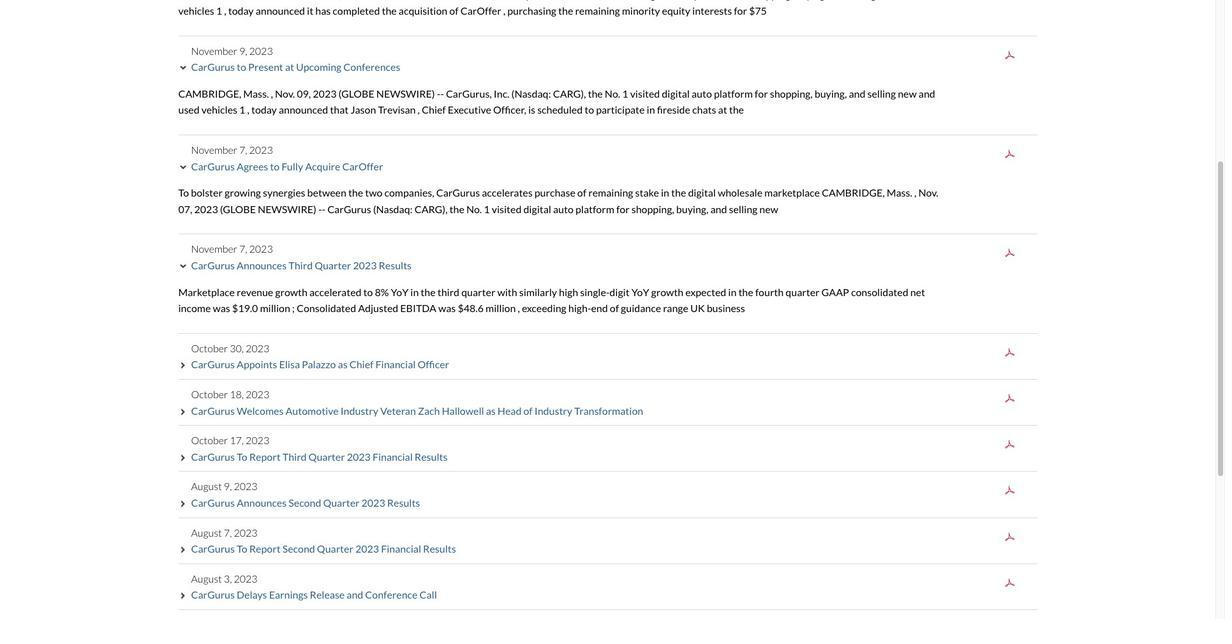 Task type: describe. For each thing, give the bounding box(es) containing it.
fourth
[[756, 286, 784, 298]]

purchase
[[535, 187, 576, 199]]

cargurus to report second quarter 2023 financial results link
[[191, 543, 456, 555]]

2 yoy from the left
[[632, 286, 650, 298]]

wholesale
[[718, 187, 763, 199]]

(globe for completed
[[339, 0, 375, 0]]

inc.
[[494, 87, 510, 100]]

cargurus for november 7, 2023 cargurus announces third quarter 2023 results
[[191, 259, 235, 271]]

1 million from the left
[[260, 302, 290, 314]]

2023 inside august 3, 2023 cargurus delays earnings release and conference call
[[234, 572, 258, 585]]

of inside to bolster growing synergies between the two companies, cargurus accelerates purchase of remaining stake in the digital wholesale marketplace cambridge, mass. , nov. 07, 2023 (globe newswire) -- cargurus (nasdaq: carg), the no. 1 visited digital auto platform for shopping, buying, and selling new
[[578, 187, 587, 199]]

report for august 7, 2023
[[249, 543, 281, 555]]

$75
[[749, 5, 767, 17]]

chief inside october 30, 2023 cargurus appoints elisa palazzo as chief financial officer
[[350, 358, 374, 371]]

vehicles inside cambridge, mass. , nov. 09, 2023 (globe newswire) -- cargurus, inc. (nasdaq: carg), the no. 1 visited digital auto platform for shopping, buying, and selling new and used vehicles 1 , today announced that jason trevisan , chief executive officer, is scheduled to participate in fireside chats at the
[[202, 104, 237, 116]]

2 growth from the left
[[651, 286, 684, 298]]

third
[[438, 286, 460, 298]]

buying, inside cambridge, mass. , nov. 09, 2023 (globe newswire) -- cargurus, inc. (nasdaq: carg), the no. 1 visited digital auto platform for shopping, buying, and selling new and used vehicles 1 , today announced that jason trevisan , chief executive officer, is scheduled to participate in fireside chats at the
[[815, 87, 847, 100]]

october 30, 2023 cargurus appoints elisa palazzo as chief financial officer
[[191, 342, 449, 371]]

results inside october 17, 2023 cargurus to report third quarter 2023 financial results
[[415, 451, 448, 463]]

1 industry from the left
[[341, 404, 378, 417]]

accelerates
[[482, 187, 533, 199]]

cargurus for october 30, 2023 cargurus appoints elisa palazzo as chief financial officer
[[191, 358, 235, 371]]

(globe inside to bolster growing synergies between the two companies, cargurus accelerates purchase of remaining stake in the digital wholesale marketplace cambridge, mass. , nov. 07, 2023 (globe newswire) -- cargurus (nasdaq: carg), the no. 1 visited digital auto platform for shopping, buying, and selling new
[[220, 203, 256, 215]]

auto inside to bolster growing synergies between the two companies, cargurus accelerates purchase of remaining stake in the digital wholesale marketplace cambridge, mass. , nov. 07, 2023 (globe newswire) -- cargurus (nasdaq: carg), the no. 1 visited digital auto platform for shopping, buying, and selling new
[[553, 203, 574, 215]]

new inside cambridge, mass. , nov. 09, 2023 (globe newswire) -- cargurus, inc. (nasdaq: carg), the no. 1 visited digital auto platform for shopping, buying, and selling new and used vehicles 1 , today announced that jason trevisan , chief executive officer, is scheduled to participate in fireside chats at the
[[898, 87, 917, 100]]

2 quarter from the left
[[786, 286, 820, 298]]

cargurus welcomes automotive industry veteran zach hallowell as head of industry transformation link
[[191, 404, 644, 417]]

, inside marketplace revenue growth accelerated to 8% yoy in the third quarter with similarly high single-digit yoy growth expected in the fourth quarter gaap consolidated net income was $19.0 million ; consolidated adjusted ebitda was $48.6 million , exceeding high-end of guidance range uk business
[[518, 302, 520, 314]]

used inside cambridge, mass. , nov. 09, 2023 (globe newswire) -- cargurus, inc. (nasdaq: carg), the no. 1 visited digital auto platform for shopping, buying, and selling new and used vehicles 1 , today announced that jason trevisan , chief executive officer, is scheduled to participate in fireside chats at the
[[178, 104, 200, 116]]

cambridge, mass. , nov. 09, 2023 (globe newswire) -- cargurus, inc. (nasdaq: carg), the no. 1 visited digital auto platform for shopping, buying, and selling new and used vehicles 1 , today announced that jason trevisan , chief executive officer, is scheduled to participate in fireside chats at the
[[178, 87, 936, 116]]

november 7, 2023 cargurus announces third quarter 2023 results
[[191, 243, 412, 271]]

range
[[663, 302, 689, 314]]

high-
[[569, 302, 591, 314]]

acquire
[[305, 160, 340, 172]]

quarter inside october 17, 2023 cargurus to report third quarter 2023 financial results
[[309, 451, 345, 463]]

second inside august 7, 2023 cargurus to report second quarter 2023 financial results
[[283, 543, 315, 555]]

for inside cambridge, mass. , nov. 09, 2023 (globe newswire) -- cargurus, inc. (nasdaq: carg), the no. 1 visited digital auto platform for shopping, buying, and selling new and used vehicles 1 , today announced that jason trevisan , chief executive officer, is scheduled to participate in fireside chats at the
[[755, 87, 768, 100]]

transformation
[[575, 404, 644, 417]]

officer
[[418, 358, 449, 371]]

quarter inside november 7, 2023 cargurus announces third quarter 2023 results
[[315, 259, 351, 271]]

cargurus inside cambridge, mass. , dec. 04, 2023 (globe newswire) -- cargurus (nasdaq: carg), the no. 1 visited digital auto platform for shopping, buying, and selling new and used vehicles 1 , today announced it has completed the acquisition of caroffer , purchasing the remaining minority equity interests for $75
[[446, 0, 490, 0]]

platform inside to bolster growing synergies between the two companies, cargurus accelerates purchase of remaining stake in the digital wholesale marketplace cambridge, mass. , nov. 07, 2023 (globe newswire) -- cargurus (nasdaq: carg), the no. 1 visited digital auto platform for shopping, buying, and selling new
[[576, 203, 615, 215]]

no. inside cambridge, mass. , dec. 04, 2023 (globe newswire) -- cargurus (nasdaq: carg), the no. 1 visited digital auto platform for shopping, buying, and selling new and used vehicles 1 , today announced it has completed the acquisition of caroffer , purchasing the remaining minority equity interests for $75
[[585, 0, 601, 0]]

2 million from the left
[[486, 302, 516, 314]]

elisa
[[279, 358, 300, 371]]

dec.
[[275, 0, 295, 0]]

in inside to bolster growing synergies between the two companies, cargurus accelerates purchase of remaining stake in the digital wholesale marketplace cambridge, mass. , nov. 07, 2023 (globe newswire) -- cargurus (nasdaq: carg), the no. 1 visited digital auto platform for shopping, buying, and selling new
[[661, 187, 670, 199]]

selling inside cambridge, mass. , dec. 04, 2023 (globe newswire) -- cargurus (nasdaq: carg), the no. 1 visited digital auto platform for shopping, buying, and selling new and used vehicles 1 , today announced it has completed the acquisition of caroffer , purchasing the remaining minority equity interests for $75
[[848, 0, 876, 0]]

automotive
[[286, 404, 339, 417]]

$19.0
[[232, 302, 258, 314]]

shopping, inside cambridge, mass. , dec. 04, 2023 (globe newswire) -- cargurus (nasdaq: carg), the no. 1 visited digital auto platform for shopping, buying, and selling new and used vehicles 1 , today announced it has completed the acquisition of caroffer , purchasing the remaining minority equity interests for $75
[[750, 0, 793, 0]]

cargurus to report third quarter 2023 financial results link
[[191, 451, 448, 463]]

04,
[[297, 0, 311, 0]]

august 7, 2023 cargurus to report second quarter 2023 financial results
[[191, 526, 456, 555]]

2023 inside october 18, 2023 cargurus welcomes automotive industry veteran zach hallowell as head of industry transformation
[[246, 388, 270, 400]]

digital inside cambridge, mass. , dec. 04, 2023 (globe newswire) -- cargurus (nasdaq: carg), the no. 1 visited digital auto platform for shopping, buying, and selling new and used vehicles 1 , today announced it has completed the acquisition of caroffer , purchasing the remaining minority equity interests for $75
[[642, 0, 670, 0]]

growing
[[225, 187, 261, 199]]

no. inside to bolster growing synergies between the two companies, cargurus accelerates purchase of remaining stake in the digital wholesale marketplace cambridge, mass. , nov. 07, 2023 (globe newswire) -- cargurus (nasdaq: carg), the no. 1 visited digital auto platform for shopping, buying, and selling new
[[467, 203, 482, 215]]

net
[[911, 286, 926, 298]]

hallowell
[[442, 404, 484, 417]]

cargurus announces third quarter 2023 results link
[[191, 259, 412, 271]]

second inside august 9, 2023 cargurus announces second quarter 2023 results
[[289, 497, 321, 509]]

chats
[[693, 104, 717, 116]]

executive
[[448, 104, 492, 116]]

carg), inside to bolster growing synergies between the two companies, cargurus accelerates purchase of remaining stake in the digital wholesale marketplace cambridge, mass. , nov. 07, 2023 (globe newswire) -- cargurus (nasdaq: carg), the no. 1 visited digital auto platform for shopping, buying, and selling new
[[415, 203, 448, 215]]

veteran
[[380, 404, 416, 417]]

report for october 17, 2023
[[249, 451, 281, 463]]

financial for october 17, 2023 cargurus to report third quarter 2023 financial results
[[373, 451, 413, 463]]

07,
[[178, 203, 192, 215]]

with
[[498, 286, 518, 298]]

remaining inside cambridge, mass. , dec. 04, 2023 (globe newswire) -- cargurus (nasdaq: carg), the no. 1 visited digital auto platform for shopping, buying, and selling new and used vehicles 1 , today announced it has completed the acquisition of caroffer , purchasing the remaining minority equity interests for $75
[[575, 5, 620, 17]]

release
[[310, 589, 345, 601]]

platform inside cambridge, mass. , nov. 09, 2023 (globe newswire) -- cargurus, inc. (nasdaq: carg), the no. 1 visited digital auto platform for shopping, buying, and selling new and used vehicles 1 , today announced that jason trevisan , chief executive officer, is scheduled to participate in fireside chats at the
[[714, 87, 753, 100]]

results inside august 9, 2023 cargurus announces second quarter 2023 results
[[387, 497, 420, 509]]

present
[[248, 61, 283, 73]]

shopping, inside to bolster growing synergies between the two companies, cargurus accelerates purchase of remaining stake in the digital wholesale marketplace cambridge, mass. , nov. 07, 2023 (globe newswire) -- cargurus (nasdaq: carg), the no. 1 visited digital auto platform for shopping, buying, and selling new
[[632, 203, 675, 215]]

acquisition
[[399, 5, 448, 17]]

october 17, 2023 cargurus to report third quarter 2023 financial results
[[191, 434, 448, 463]]

is
[[529, 104, 536, 116]]

announced inside cambridge, mass. , dec. 04, 2023 (globe newswire) -- cargurus (nasdaq: carg), the no. 1 visited digital auto platform for shopping, buying, and selling new and used vehicles 1 , today announced it has completed the acquisition of caroffer , purchasing the remaining minority equity interests for $75
[[256, 5, 305, 17]]

financial for october 30, 2023 cargurus appoints elisa palazzo as chief financial officer
[[376, 358, 416, 371]]

cargurus for august 3, 2023 cargurus delays earnings release and conference call
[[191, 589, 235, 601]]

call
[[420, 589, 437, 601]]

in up "ebitda"
[[411, 286, 419, 298]]

3,
[[224, 572, 232, 585]]

synergies
[[263, 187, 305, 199]]

to inside november 9, 2023 cargurus to present at upcoming conferences
[[237, 61, 246, 73]]

november 7, 2023 cargurus agrees to fully acquire caroffer
[[191, 144, 383, 172]]

august for august 9, 2023 cargurus announces second quarter 2023 results
[[191, 480, 222, 492]]

november for november 9, 2023 cargurus to present at upcoming conferences
[[191, 44, 237, 57]]

november for november 7, 2023 cargurus announces third quarter 2023 results
[[191, 243, 237, 255]]

to for october 17, 2023
[[237, 451, 248, 463]]

cargurus delays earnings release and conference call link
[[191, 589, 437, 601]]

in up business
[[729, 286, 737, 298]]

quarter inside august 9, 2023 cargurus announces second quarter 2023 results
[[323, 497, 360, 509]]

1 inside to bolster growing synergies between the two companies, cargurus accelerates purchase of remaining stake in the digital wholesale marketplace cambridge, mass. , nov. 07, 2023 (globe newswire) -- cargurus (nasdaq: carg), the no. 1 visited digital auto platform for shopping, buying, and selling new
[[484, 203, 490, 215]]

in inside cambridge, mass. , nov. 09, 2023 (globe newswire) -- cargurus, inc. (nasdaq: carg), the no. 1 visited digital auto platform for shopping, buying, and selling new and used vehicles 1 , today announced that jason trevisan , chief executive officer, is scheduled to participate in fireside chats at the
[[647, 104, 655, 116]]

7, for to
[[224, 526, 232, 539]]

cambridge, for vehicles
[[178, 87, 241, 100]]

at inside cambridge, mass. , nov. 09, 2023 (globe newswire) -- cargurus, inc. (nasdaq: carg), the no. 1 visited digital auto platform for shopping, buying, and selling new and used vehicles 1 , today announced that jason trevisan , chief executive officer, is scheduled to participate in fireside chats at the
[[718, 104, 728, 116]]

buying, inside to bolster growing synergies between the two companies, cargurus accelerates purchase of remaining stake in the digital wholesale marketplace cambridge, mass. , nov. 07, 2023 (globe newswire) -- cargurus (nasdaq: carg), the no. 1 visited digital auto platform for shopping, buying, and selling new
[[677, 203, 709, 215]]

today inside cambridge, mass. , dec. 04, 2023 (globe newswire) -- cargurus (nasdaq: carg), the no. 1 visited digital auto platform for shopping, buying, and selling new and used vehicles 1 , today announced it has completed the acquisition of caroffer , purchasing the remaining minority equity interests for $75
[[228, 5, 254, 17]]

welcomes
[[237, 404, 284, 417]]

companies,
[[385, 187, 434, 199]]

purchasing
[[508, 5, 557, 17]]

earnings
[[269, 589, 308, 601]]

has
[[316, 5, 331, 17]]

marketplace
[[178, 286, 235, 298]]

7, for announces
[[239, 243, 247, 255]]

single-
[[580, 286, 610, 298]]

caroffer inside the november 7, 2023 cargurus agrees to fully acquire caroffer
[[342, 160, 383, 172]]

third inside october 17, 2023 cargurus to report third quarter 2023 financial results
[[283, 451, 307, 463]]

9, for november
[[239, 44, 247, 57]]

cargurus agrees to fully acquire caroffer link
[[191, 160, 383, 172]]

similarly
[[519, 286, 557, 298]]

conference
[[365, 589, 418, 601]]

fully
[[282, 160, 303, 172]]

announced inside cambridge, mass. , nov. 09, 2023 (globe newswire) -- cargurus, inc. (nasdaq: carg), the no. 1 visited digital auto platform for shopping, buying, and selling new and used vehicles 1 , today announced that jason trevisan , chief executive officer, is scheduled to participate in fireside chats at the
[[279, 104, 328, 116]]

cambridge, inside to bolster growing synergies between the two companies, cargurus accelerates purchase of remaining stake in the digital wholesale marketplace cambridge, mass. , nov. 07, 2023 (globe newswire) -- cargurus (nasdaq: carg), the no. 1 visited digital auto platform for shopping, buying, and selling new
[[822, 187, 885, 199]]

trevisan
[[378, 104, 416, 116]]

accelerated
[[310, 286, 362, 298]]

at inside november 9, 2023 cargurus to present at upcoming conferences
[[285, 61, 294, 73]]

2023 inside october 30, 2023 cargurus appoints elisa palazzo as chief financial officer
[[246, 342, 270, 354]]

results inside november 7, 2023 cargurus announces third quarter 2023 results
[[379, 259, 412, 271]]

of inside october 18, 2023 cargurus welcomes automotive industry veteran zach hallowell as head of industry transformation
[[524, 404, 533, 417]]

scheduled
[[538, 104, 583, 116]]

remaining inside to bolster growing synergies between the two companies, cargurus accelerates purchase of remaining stake in the digital wholesale marketplace cambridge, mass. , nov. 07, 2023 (globe newswire) -- cargurus (nasdaq: carg), the no. 1 visited digital auto platform for shopping, buying, and selling new
[[589, 187, 634, 199]]

carg), inside cambridge, mass. , nov. 09, 2023 (globe newswire) -- cargurus, inc. (nasdaq: carg), the no. 1 visited digital auto platform for shopping, buying, and selling new and used vehicles 1 , today announced that jason trevisan , chief executive officer, is scheduled to participate in fireside chats at the
[[553, 87, 586, 100]]

9, for august
[[224, 480, 232, 492]]

1 growth from the left
[[275, 286, 308, 298]]

2023 inside to bolster growing synergies between the two companies, cargurus accelerates purchase of remaining stake in the digital wholesale marketplace cambridge, mass. , nov. 07, 2023 (globe newswire) -- cargurus (nasdaq: carg), the no. 1 visited digital auto platform for shopping, buying, and selling new
[[194, 203, 218, 215]]

cambridge, mass. , dec. 04, 2023 (globe newswire) -- cargurus (nasdaq: carg), the no. 1 visited digital auto platform for shopping, buying, and selling new and used vehicles 1 , today announced it has completed the acquisition of caroffer , purchasing the remaining minority equity interests for $75
[[178, 0, 939, 17]]

marketplace revenue growth accelerated to 8% yoy in the third quarter with similarly high single-digit yoy growth expected in the fourth quarter gaap consolidated net income was $19.0 million ; consolidated adjusted ebitda was $48.6 million , exceeding high-end of guidance range uk business
[[178, 286, 926, 314]]

cargurus for august 9, 2023 cargurus announces second quarter 2023 results
[[191, 497, 235, 509]]

cargurus appoints elisa palazzo as chief financial officer link
[[191, 358, 449, 371]]

consolidated
[[852, 286, 909, 298]]

interests
[[693, 5, 732, 17]]

revenue
[[237, 286, 273, 298]]

october 18, 2023 cargurus welcomes automotive industry veteran zach hallowell as head of industry transformation
[[191, 388, 644, 417]]

consolidated
[[297, 302, 356, 314]]

guidance
[[621, 302, 661, 314]]

digital left wholesale
[[688, 187, 716, 199]]

1 was from the left
[[213, 302, 230, 314]]

and inside to bolster growing synergies between the two companies, cargurus accelerates purchase of remaining stake in the digital wholesale marketplace cambridge, mass. , nov. 07, 2023 (globe newswire) -- cargurus (nasdaq: carg), the no. 1 visited digital auto platform for shopping, buying, and selling new
[[711, 203, 727, 215]]

selling inside cambridge, mass. , nov. 09, 2023 (globe newswire) -- cargurus, inc. (nasdaq: carg), the no. 1 visited digital auto platform for shopping, buying, and selling new and used vehicles 1 , today announced that jason trevisan , chief executive officer, is scheduled to participate in fireside chats at the
[[868, 87, 896, 100]]

used inside cambridge, mass. , dec. 04, 2023 (globe newswire) -- cargurus (nasdaq: carg), the no. 1 visited digital auto platform for shopping, buying, and selling new and used vehicles 1 , today announced it has completed the acquisition of caroffer , purchasing the remaining minority equity interests for $75
[[918, 0, 939, 0]]

(nasdaq: inside cambridge, mass. , dec. 04, 2023 (globe newswire) -- cargurus (nasdaq: carg), the no. 1 visited digital auto platform for shopping, buying, and selling new and used vehicles 1 , today announced it has completed the acquisition of caroffer , purchasing the remaining minority equity interests for $75
[[492, 0, 531, 0]]

of inside marketplace revenue growth accelerated to 8% yoy in the third quarter with similarly high single-digit yoy growth expected in the fourth quarter gaap consolidated net income was $19.0 million ; consolidated adjusted ebitda was $48.6 million , exceeding high-end of guidance range uk business
[[610, 302, 619, 314]]

cambridge, for 1
[[178, 0, 241, 0]]

to inside marketplace revenue growth accelerated to 8% yoy in the third quarter with similarly high single-digit yoy growth expected in the fourth quarter gaap consolidated net income was $19.0 million ; consolidated adjusted ebitda was $48.6 million , exceeding high-end of guidance range uk business
[[364, 286, 373, 298]]

third inside november 7, 2023 cargurus announces third quarter 2023 results
[[289, 259, 313, 271]]

appoints
[[237, 358, 277, 371]]

17,
[[230, 434, 244, 446]]

financial for august 7, 2023 cargurus to report second quarter 2023 financial results
[[381, 543, 421, 555]]

visited inside cambridge, mass. , nov. 09, 2023 (globe newswire) -- cargurus, inc. (nasdaq: carg), the no. 1 visited digital auto platform for shopping, buying, and selling new and used vehicles 1 , today announced that jason trevisan , chief executive officer, is scheduled to participate in fireside chats at the
[[630, 87, 660, 100]]

new inside cambridge, mass. , dec. 04, 2023 (globe newswire) -- cargurus (nasdaq: carg), the no. 1 visited digital auto platform for shopping, buying, and selling new and used vehicles 1 , today announced it has completed the acquisition of caroffer , purchasing the remaining minority equity interests for $75
[[878, 0, 897, 0]]

cargurus to present at upcoming conferences link
[[191, 61, 401, 73]]

palazzo
[[302, 358, 336, 371]]

head
[[498, 404, 522, 417]]

cargurus for november 9, 2023 cargurus to present at upcoming conferences
[[191, 61, 235, 73]]

for inside to bolster growing synergies between the two companies, cargurus accelerates purchase of remaining stake in the digital wholesale marketplace cambridge, mass. , nov. 07, 2023 (globe newswire) -- cargurus (nasdaq: carg), the no. 1 visited digital auto platform for shopping, buying, and selling new
[[617, 203, 630, 215]]

october for october 18, 2023 cargurus welcomes automotive industry veteran zach hallowell as head of industry transformation
[[191, 388, 228, 400]]

mass. inside to bolster growing synergies between the two companies, cargurus accelerates purchase of remaining stake in the digital wholesale marketplace cambridge, mass. , nov. 07, 2023 (globe newswire) -- cargurus (nasdaq: carg), the no. 1 visited digital auto platform for shopping, buying, and selling new
[[887, 187, 913, 199]]

income
[[178, 302, 211, 314]]

bolster
[[191, 187, 223, 199]]



Task type: locate. For each thing, give the bounding box(es) containing it.
it
[[307, 5, 314, 17]]

cargurus for october 18, 2023 cargurus welcomes automotive industry veteran zach hallowell as head of industry transformation
[[191, 404, 235, 417]]

newswire) inside cambridge, mass. , dec. 04, 2023 (globe newswire) -- cargurus (nasdaq: carg), the no. 1 visited digital auto platform for shopping, buying, and selling new and used vehicles 1 , today announced it has completed the acquisition of caroffer , purchasing the remaining minority equity interests for $75
[[377, 0, 435, 0]]

second up august 7, 2023 cargurus to report second quarter 2023 financial results
[[289, 497, 321, 509]]

2 horizontal spatial no.
[[605, 87, 621, 100]]

to
[[237, 61, 246, 73], [585, 104, 594, 116], [270, 160, 280, 172], [364, 286, 373, 298]]

minority
[[622, 5, 660, 17]]

remaining left stake
[[589, 187, 634, 199]]

0 vertical spatial (globe
[[339, 0, 375, 0]]

industry left veteran
[[341, 404, 378, 417]]

quarter up $48.6
[[462, 286, 496, 298]]

0 vertical spatial august
[[191, 480, 222, 492]]

to inside to bolster growing synergies between the two companies, cargurus accelerates purchase of remaining stake in the digital wholesale marketplace cambridge, mass. , nov. 07, 2023 (globe newswire) -- cargurus (nasdaq: carg), the no. 1 visited digital auto platform for shopping, buying, and selling new
[[178, 187, 189, 199]]

buying, inside cambridge, mass. , dec. 04, 2023 (globe newswire) -- cargurus (nasdaq: carg), the no. 1 visited digital auto platform for shopping, buying, and selling new and used vehicles 1 , today announced it has completed the acquisition of caroffer , purchasing the remaining minority equity interests for $75
[[795, 0, 827, 0]]

3 august from the top
[[191, 572, 222, 585]]

0 vertical spatial at
[[285, 61, 294, 73]]

2 vertical spatial auto
[[553, 203, 574, 215]]

jason
[[351, 104, 376, 116]]

new inside to bolster growing synergies between the two companies, cargurus accelerates purchase of remaining stake in the digital wholesale marketplace cambridge, mass. , nov. 07, 2023 (globe newswire) -- cargurus (nasdaq: carg), the no. 1 visited digital auto platform for shopping, buying, and selling new
[[760, 203, 779, 215]]

0 horizontal spatial chief
[[350, 358, 374, 371]]

financial inside october 30, 2023 cargurus appoints elisa palazzo as chief financial officer
[[376, 358, 416, 371]]

third up ; at the left
[[289, 259, 313, 271]]

agrees
[[237, 160, 268, 172]]

chief
[[422, 104, 446, 116], [350, 358, 374, 371]]

7, for agrees
[[239, 144, 247, 156]]

1 horizontal spatial growth
[[651, 286, 684, 298]]

2 report from the top
[[249, 543, 281, 555]]

announces for 7,
[[237, 259, 287, 271]]

at right present
[[285, 61, 294, 73]]

visited inside cambridge, mass. , dec. 04, 2023 (globe newswire) -- cargurus (nasdaq: carg), the no. 1 visited digital auto platform for shopping, buying, and selling new and used vehicles 1 , today announced it has completed the acquisition of caroffer , purchasing the remaining minority equity interests for $75
[[611, 0, 640, 0]]

cargurus inside august 7, 2023 cargurus to report second quarter 2023 financial results
[[191, 543, 235, 555]]

november for november 7, 2023 cargurus agrees to fully acquire caroffer
[[191, 144, 237, 156]]

1 horizontal spatial yoy
[[632, 286, 650, 298]]

2 vertical spatial buying,
[[677, 203, 709, 215]]

cambridge, inside cambridge, mass. , nov. 09, 2023 (globe newswire) -- cargurus, inc. (nasdaq: carg), the no. 1 visited digital auto platform for shopping, buying, and selling new and used vehicles 1 , today announced that jason trevisan , chief executive officer, is scheduled to participate in fireside chats at the
[[178, 87, 241, 100]]

1 vertical spatial no.
[[605, 87, 621, 100]]

october inside october 30, 2023 cargurus appoints elisa palazzo as chief financial officer
[[191, 342, 228, 354]]

2 vertical spatial newswire)
[[258, 203, 317, 215]]

was down 'third'
[[439, 302, 456, 314]]

;
[[292, 302, 295, 314]]

million left ; at the left
[[260, 302, 290, 314]]

as inside october 18, 2023 cargurus welcomes automotive industry veteran zach hallowell as head of industry transformation
[[486, 404, 496, 417]]

1 horizontal spatial used
[[918, 0, 939, 0]]

0 vertical spatial vehicles
[[178, 5, 214, 17]]

0 horizontal spatial growth
[[275, 286, 308, 298]]

(nasdaq: inside cambridge, mass. , nov. 09, 2023 (globe newswire) -- cargurus, inc. (nasdaq: carg), the no. 1 visited digital auto platform for shopping, buying, and selling new and used vehicles 1 , today announced that jason trevisan , chief executive officer, is scheduled to participate in fireside chats at the
[[512, 87, 551, 100]]

cargurus announces second quarter 2023 results link
[[191, 497, 420, 509]]

financial up conference
[[381, 543, 421, 555]]

auto up equity
[[672, 0, 692, 0]]

two
[[365, 187, 383, 199]]

chief left executive
[[422, 104, 446, 116]]

cargurus for november 7, 2023 cargurus agrees to fully acquire caroffer
[[191, 160, 235, 172]]

1 vertical spatial buying,
[[815, 87, 847, 100]]

quarter up august 3, 2023 cargurus delays earnings release and conference call
[[317, 543, 354, 555]]

cambridge,
[[178, 0, 241, 0], [178, 87, 241, 100], [822, 187, 885, 199]]

1 vertical spatial visited
[[630, 87, 660, 100]]

0 vertical spatial auto
[[672, 0, 692, 0]]

2 vertical spatial cambridge,
[[822, 187, 885, 199]]

0 vertical spatial mass.
[[243, 0, 269, 0]]

1 announces from the top
[[237, 259, 287, 271]]

0 vertical spatial october
[[191, 342, 228, 354]]

in
[[647, 104, 655, 116], [661, 187, 670, 199], [411, 286, 419, 298], [729, 286, 737, 298]]

1 vertical spatial carg),
[[553, 87, 586, 100]]

0 horizontal spatial was
[[213, 302, 230, 314]]

announced
[[256, 5, 305, 17], [279, 104, 328, 116]]

0 vertical spatial 9,
[[239, 44, 247, 57]]

0 vertical spatial third
[[289, 259, 313, 271]]

0 horizontal spatial used
[[178, 104, 200, 116]]

quarter inside august 7, 2023 cargurus to report second quarter 2023 financial results
[[317, 543, 354, 555]]

newswire) inside cambridge, mass. , nov. 09, 2023 (globe newswire) -- cargurus, inc. (nasdaq: carg), the no. 1 visited digital auto platform for shopping, buying, and selling new and used vehicles 1 , today announced that jason trevisan , chief executive officer, is scheduled to participate in fireside chats at the
[[377, 87, 435, 100]]

financial down veteran
[[373, 451, 413, 463]]

was
[[213, 302, 230, 314], [439, 302, 456, 314]]

0 vertical spatial announces
[[237, 259, 287, 271]]

october left 30,
[[191, 342, 228, 354]]

0 vertical spatial 7,
[[239, 144, 247, 156]]

quarter
[[315, 259, 351, 271], [309, 451, 345, 463], [323, 497, 360, 509], [317, 543, 354, 555]]

1 vertical spatial (nasdaq:
[[512, 87, 551, 100]]

industry right head in the bottom of the page
[[535, 404, 573, 417]]

2 announces from the top
[[237, 497, 287, 509]]

for
[[735, 0, 748, 0], [734, 5, 748, 17], [755, 87, 768, 100], [617, 203, 630, 215]]

0 horizontal spatial as
[[338, 358, 348, 371]]

to up delays
[[237, 543, 248, 555]]

platform inside cambridge, mass. , dec. 04, 2023 (globe newswire) -- cargurus (nasdaq: carg), the no. 1 visited digital auto platform for shopping, buying, and selling new and used vehicles 1 , today announced it has completed the acquisition of caroffer , purchasing the remaining minority equity interests for $75
[[694, 0, 733, 0]]

end
[[591, 302, 608, 314]]

cargurus inside august 3, 2023 cargurus delays earnings release and conference call
[[191, 589, 235, 601]]

delays
[[237, 589, 267, 601]]

auto down purchase
[[553, 203, 574, 215]]

to bolster growing synergies between the two companies, cargurus accelerates purchase of remaining stake in the digital wholesale marketplace cambridge, mass. , nov. 07, 2023 (globe newswire) -- cargurus (nasdaq: carg), the no. 1 visited digital auto platform for shopping, buying, and selling new
[[178, 187, 939, 215]]

results
[[379, 259, 412, 271], [415, 451, 448, 463], [387, 497, 420, 509], [423, 543, 456, 555]]

2 vertical spatial platform
[[576, 203, 615, 215]]

1 august from the top
[[191, 480, 222, 492]]

1 horizontal spatial quarter
[[786, 286, 820, 298]]

to inside august 7, 2023 cargurus to report second quarter 2023 financial results
[[237, 543, 248, 555]]

remaining left minority
[[575, 5, 620, 17]]

0 horizontal spatial no.
[[467, 203, 482, 215]]

selling inside to bolster growing synergies between the two companies, cargurus accelerates purchase of remaining stake in the digital wholesale marketplace cambridge, mass. , nov. 07, 2023 (globe newswire) -- cargurus (nasdaq: carg), the no. 1 visited digital auto platform for shopping, buying, and selling new
[[729, 203, 758, 215]]

2023 inside november 9, 2023 cargurus to present at upcoming conferences
[[249, 44, 273, 57]]

digit
[[610, 286, 630, 298]]

financial left the officer
[[376, 358, 416, 371]]

today
[[228, 5, 254, 17], [251, 104, 277, 116]]

caroffer inside cambridge, mass. , dec. 04, 2023 (globe newswire) -- cargurus (nasdaq: carg), the no. 1 visited digital auto platform for shopping, buying, and selling new and used vehicles 1 , today announced it has completed the acquisition of caroffer , purchasing the remaining minority equity interests for $75
[[461, 5, 502, 17]]

1 vertical spatial at
[[718, 104, 728, 116]]

to inside cambridge, mass. , nov. 09, 2023 (globe newswire) -- cargurus, inc. (nasdaq: carg), the no. 1 visited digital auto platform for shopping, buying, and selling new and used vehicles 1 , today announced that jason trevisan , chief executive officer, is scheduled to participate in fireside chats at the
[[585, 104, 594, 116]]

2023 inside the november 7, 2023 cargurus agrees to fully acquire caroffer
[[249, 144, 273, 156]]

2 was from the left
[[439, 302, 456, 314]]

cargurus inside october 18, 2023 cargurus welcomes automotive industry veteran zach hallowell as head of industry transformation
[[191, 404, 235, 417]]

industry
[[341, 404, 378, 417], [535, 404, 573, 417]]

0 vertical spatial caroffer
[[461, 5, 502, 17]]

1 horizontal spatial 9,
[[239, 44, 247, 57]]

growth
[[275, 286, 308, 298], [651, 286, 684, 298]]

carg), up purchasing
[[533, 0, 566, 0]]

that
[[330, 104, 349, 116]]

to for august 7, 2023
[[237, 543, 248, 555]]

1 vertical spatial (globe
[[339, 87, 375, 100]]

1 vertical spatial remaining
[[589, 187, 634, 199]]

of right purchase
[[578, 187, 587, 199]]

2 vertical spatial 7,
[[224, 526, 232, 539]]

october for october 17, 2023 cargurus to report third quarter 2023 financial results
[[191, 434, 228, 446]]

remaining
[[575, 5, 620, 17], [589, 187, 634, 199]]

of inside cambridge, mass. , dec. 04, 2023 (globe newswire) -- cargurus (nasdaq: carg), the no. 1 visited digital auto platform for shopping, buying, and selling new and used vehicles 1 , today announced it has completed the acquisition of caroffer , purchasing the remaining minority equity interests for $75
[[450, 5, 459, 17]]

0 horizontal spatial nov.
[[275, 87, 295, 100]]

0 vertical spatial platform
[[694, 0, 733, 0]]

visited inside to bolster growing synergies between the two companies, cargurus accelerates purchase of remaining stake in the digital wholesale marketplace cambridge, mass. , nov. 07, 2023 (globe newswire) -- cargurus (nasdaq: carg), the no. 1 visited digital auto platform for shopping, buying, and selling new
[[492, 203, 522, 215]]

1 vertical spatial august
[[191, 526, 222, 539]]

digital up fireside
[[662, 87, 690, 100]]

ebitda
[[400, 302, 437, 314]]

1 report from the top
[[249, 451, 281, 463]]

1 quarter from the left
[[462, 286, 496, 298]]

2023 inside cambridge, mass. , nov. 09, 2023 (globe newswire) -- cargurus, inc. (nasdaq: carg), the no. 1 visited digital auto platform for shopping, buying, and selling new and used vehicles 1 , today announced that jason trevisan , chief executive officer, is scheduled to participate in fireside chats at the
[[313, 87, 337, 100]]

8%
[[375, 286, 389, 298]]

7, inside the november 7, 2023 cargurus agrees to fully acquire caroffer
[[239, 144, 247, 156]]

7, inside november 7, 2023 cargurus announces third quarter 2023 results
[[239, 243, 247, 255]]

newswire) up trevisan
[[377, 87, 435, 100]]

october left 17,
[[191, 434, 228, 446]]

2 vertical spatial to
[[237, 543, 248, 555]]

second
[[289, 497, 321, 509], [283, 543, 315, 555]]

november
[[191, 44, 237, 57], [191, 144, 237, 156], [191, 243, 237, 255]]

1 vertical spatial second
[[283, 543, 315, 555]]

business
[[707, 302, 745, 314]]

1 vertical spatial selling
[[868, 87, 896, 100]]

0 vertical spatial selling
[[848, 0, 876, 0]]

1 horizontal spatial at
[[718, 104, 728, 116]]

quarter up august 7, 2023 cargurus to report second quarter 2023 financial results
[[323, 497, 360, 509]]

auto inside cambridge, mass. , dec. 04, 2023 (globe newswire) -- cargurus (nasdaq: carg), the no. 1 visited digital auto platform for shopping, buying, and selling new and used vehicles 1 , today announced it has completed the acquisition of caroffer , purchasing the remaining minority equity interests for $75
[[672, 0, 692, 0]]

2 vertical spatial august
[[191, 572, 222, 585]]

0 vertical spatial to
[[178, 187, 189, 199]]

digital up minority
[[642, 0, 670, 0]]

0 vertical spatial as
[[338, 358, 348, 371]]

officer,
[[493, 104, 527, 116]]

0 vertical spatial november
[[191, 44, 237, 57]]

announced down 09,
[[279, 104, 328, 116]]

2 october from the top
[[191, 388, 228, 400]]

1 horizontal spatial chief
[[422, 104, 446, 116]]

2023 inside cambridge, mass. , dec. 04, 2023 (globe newswire) -- cargurus (nasdaq: carg), the no. 1 visited digital auto platform for shopping, buying, and selling new and used vehicles 1 , today announced it has completed the acquisition of caroffer , purchasing the remaining minority equity interests for $75
[[313, 0, 337, 0]]

1 horizontal spatial nov.
[[919, 187, 939, 199]]

carg), up the scheduled
[[553, 87, 586, 100]]

2 november from the top
[[191, 144, 237, 156]]

2 vertical spatial financial
[[381, 543, 421, 555]]

august for august 3, 2023 cargurus delays earnings release and conference call
[[191, 572, 222, 585]]

cargurus
[[446, 0, 490, 0], [191, 61, 235, 73], [191, 160, 235, 172], [436, 187, 480, 199], [328, 203, 371, 215], [191, 259, 235, 271], [191, 358, 235, 371], [191, 404, 235, 417], [191, 451, 235, 463], [191, 497, 235, 509], [191, 543, 235, 555], [191, 589, 235, 601]]

1 horizontal spatial was
[[439, 302, 456, 314]]

0 vertical spatial today
[[228, 5, 254, 17]]

0 vertical spatial announced
[[256, 5, 305, 17]]

1 horizontal spatial as
[[486, 404, 496, 417]]

chief inside cambridge, mass. , nov. 09, 2023 (globe newswire) -- cargurus, inc. (nasdaq: carg), the no. 1 visited digital auto platform for shopping, buying, and selling new and used vehicles 1 , today announced that jason trevisan , chief executive officer, is scheduled to participate in fireside chats at the
[[422, 104, 446, 116]]

1 vertical spatial as
[[486, 404, 496, 417]]

1 vertical spatial announces
[[237, 497, 287, 509]]

mass. for today
[[243, 87, 269, 100]]

1 vertical spatial third
[[283, 451, 307, 463]]

(nasdaq:
[[492, 0, 531, 0], [512, 87, 551, 100], [373, 203, 413, 215]]

auto up the chats
[[692, 87, 712, 100]]

30,
[[230, 342, 244, 354]]

today down present
[[251, 104, 277, 116]]

was down marketplace
[[213, 302, 230, 314]]

1 vertical spatial today
[[251, 104, 277, 116]]

of right head in the bottom of the page
[[524, 404, 533, 417]]

cambridge, inside cambridge, mass. , dec. 04, 2023 (globe newswire) -- cargurus (nasdaq: carg), the no. 1 visited digital auto platform for shopping, buying, and selling new and used vehicles 1 , today announced it has completed the acquisition of caroffer , purchasing the remaining minority equity interests for $75
[[178, 0, 241, 0]]

report up delays
[[249, 543, 281, 555]]

2 industry from the left
[[535, 404, 573, 417]]

conferences
[[344, 61, 401, 73]]

no. inside cambridge, mass. , nov. 09, 2023 (globe newswire) -- cargurus, inc. (nasdaq: carg), the no. 1 visited digital auto platform for shopping, buying, and selling new and used vehicles 1 , today announced that jason trevisan , chief executive officer, is scheduled to participate in fireside chats at the
[[605, 87, 621, 100]]

1 vertical spatial 7,
[[239, 243, 247, 255]]

0 vertical spatial cambridge,
[[178, 0, 241, 0]]

1 november from the top
[[191, 44, 237, 57]]

carg), down the companies,
[[415, 203, 448, 215]]

august 3, 2023 cargurus delays earnings release and conference call
[[191, 572, 437, 601]]

newswire) down synergies
[[258, 203, 317, 215]]

9, down 17,
[[224, 480, 232, 492]]

2 vertical spatial carg),
[[415, 203, 448, 215]]

quarter up 'accelerated' at top left
[[315, 259, 351, 271]]

0 horizontal spatial quarter
[[462, 286, 496, 298]]

09,
[[297, 87, 311, 100]]

exceeding
[[522, 302, 567, 314]]

report
[[249, 451, 281, 463], [249, 543, 281, 555]]

between
[[307, 187, 347, 199]]

1 october from the top
[[191, 342, 228, 354]]

9, up cargurus to present at upcoming conferences link
[[239, 44, 247, 57]]

marketplace
[[765, 187, 820, 199]]

equity
[[662, 5, 691, 17]]

(nasdaq: up is
[[512, 87, 551, 100]]

3 october from the top
[[191, 434, 228, 446]]

(globe up jason
[[339, 87, 375, 100]]

caroffer up two
[[342, 160, 383, 172]]

as inside october 30, 2023 cargurus appoints elisa palazzo as chief financial officer
[[338, 358, 348, 371]]

2 horizontal spatial new
[[898, 87, 917, 100]]

digital down purchase
[[524, 203, 552, 215]]

to inside the november 7, 2023 cargurus agrees to fully acquire caroffer
[[270, 160, 280, 172]]

yoy right the 8%
[[391, 286, 409, 298]]

to left the 8%
[[364, 286, 373, 298]]

announces inside august 9, 2023 cargurus announces second quarter 2023 results
[[237, 497, 287, 509]]

second up august 3, 2023 cargurus delays earnings release and conference call
[[283, 543, 315, 555]]

today up present
[[228, 5, 254, 17]]

of right end
[[610, 302, 619, 314]]

report inside august 7, 2023 cargurus to report second quarter 2023 financial results
[[249, 543, 281, 555]]

(globe for jason
[[339, 87, 375, 100]]

yoy up guidance
[[632, 286, 650, 298]]

chief right palazzo
[[350, 358, 374, 371]]

cargurus inside august 9, 2023 cargurus announces second quarter 2023 results
[[191, 497, 235, 509]]

financial inside august 7, 2023 cargurus to report second quarter 2023 financial results
[[381, 543, 421, 555]]

november inside november 7, 2023 cargurus announces third quarter 2023 results
[[191, 243, 237, 255]]

0 vertical spatial shopping,
[[750, 0, 793, 0]]

visited up minority
[[611, 0, 640, 0]]

growth up range
[[651, 286, 684, 298]]

7, up agrees
[[239, 144, 247, 156]]

october left 18,
[[191, 388, 228, 400]]

newswire) up acquisition at top
[[377, 0, 435, 0]]

1 vertical spatial announced
[[279, 104, 328, 116]]

october inside october 18, 2023 cargurus welcomes automotive industry veteran zach hallowell as head of industry transformation
[[191, 388, 228, 400]]

caroffer left purchasing
[[461, 5, 502, 17]]

carg), inside cambridge, mass. , dec. 04, 2023 (globe newswire) -- cargurus (nasdaq: carg), the no. 1 visited digital auto platform for shopping, buying, and selling new and used vehicles 1 , today announced it has completed the acquisition of caroffer , purchasing the remaining minority equity interests for $75
[[533, 0, 566, 0]]

visited down accelerates
[[492, 203, 522, 215]]

0 vertical spatial newswire)
[[377, 0, 435, 0]]

mass. for announced
[[243, 0, 269, 0]]

and
[[829, 0, 846, 0], [899, 0, 916, 0], [849, 87, 866, 100], [919, 87, 936, 100], [711, 203, 727, 215], [347, 589, 363, 601]]

stake
[[636, 187, 659, 199]]

participate
[[596, 104, 645, 116]]

at right the chats
[[718, 104, 728, 116]]

in left fireside
[[647, 104, 655, 116]]

platform
[[694, 0, 733, 0], [714, 87, 753, 100], [576, 203, 615, 215]]

(globe down the growing
[[220, 203, 256, 215]]

vehicles inside cambridge, mass. , dec. 04, 2023 (globe newswire) -- cargurus (nasdaq: carg), the no. 1 visited digital auto platform for shopping, buying, and selling new and used vehicles 1 , today announced it has completed the acquisition of caroffer , purchasing the remaining minority equity interests for $75
[[178, 5, 214, 17]]

nov. inside cambridge, mass. , nov. 09, 2023 (globe newswire) -- cargurus, inc. (nasdaq: carg), the no. 1 visited digital auto platform for shopping, buying, and selling new and used vehicles 1 , today announced that jason trevisan , chief executive officer, is scheduled to participate in fireside chats at the
[[275, 87, 295, 100]]

(nasdaq: up purchasing
[[492, 0, 531, 0]]

visited up participate
[[630, 87, 660, 100]]

7, up '3,' on the left
[[224, 526, 232, 539]]

nov. inside to bolster growing synergies between the two companies, cargurus accelerates purchase of remaining stake in the digital wholesale marketplace cambridge, mass. , nov. 07, 2023 (globe newswire) -- cargurus (nasdaq: carg), the no. 1 visited digital auto platform for shopping, buying, and selling new
[[919, 187, 939, 199]]

1 vertical spatial shopping,
[[770, 87, 813, 100]]

as right palazzo
[[338, 358, 348, 371]]

results inside august 7, 2023 cargurus to report second quarter 2023 financial results
[[423, 543, 456, 555]]

(globe inside cambridge, mass. , nov. 09, 2023 (globe newswire) -- cargurus, inc. (nasdaq: carg), the no. 1 visited digital auto platform for shopping, buying, and selling new and used vehicles 1 , today announced that jason trevisan , chief executive officer, is scheduled to participate in fireside chats at the
[[339, 87, 375, 100]]

third up august 9, 2023 cargurus announces second quarter 2023 results
[[283, 451, 307, 463]]

newswire) for the
[[377, 0, 435, 0]]

to down 17,
[[237, 451, 248, 463]]

august 9, 2023 cargurus announces second quarter 2023 results
[[191, 480, 420, 509]]

$48.6
[[458, 302, 484, 314]]

august inside august 3, 2023 cargurus delays earnings release and conference call
[[191, 572, 222, 585]]

announced down dec.
[[256, 5, 305, 17]]

october for october 30, 2023 cargurus appoints elisa palazzo as chief financial officer
[[191, 342, 228, 354]]

1 vertical spatial vehicles
[[202, 104, 237, 116]]

(nasdaq: inside to bolster growing synergies between the two companies, cargurus accelerates purchase of remaining stake in the digital wholesale marketplace cambridge, mass. , nov. 07, 2023 (globe newswire) -- cargurus (nasdaq: carg), the no. 1 visited digital auto platform for shopping, buying, and selling new
[[373, 203, 413, 215]]

2 vertical spatial selling
[[729, 203, 758, 215]]

1 vertical spatial platform
[[714, 87, 753, 100]]

newswire)
[[377, 0, 435, 0], [377, 87, 435, 100], [258, 203, 317, 215]]

0 vertical spatial buying,
[[795, 0, 827, 0]]

as left head in the bottom of the page
[[486, 404, 496, 417]]

1
[[603, 0, 609, 0], [216, 5, 222, 17], [623, 87, 629, 100], [239, 104, 245, 116], [484, 203, 490, 215]]

0 vertical spatial (nasdaq:
[[492, 0, 531, 0]]

of right acquisition at top
[[450, 5, 459, 17]]

(globe up completed
[[339, 0, 375, 0]]

7,
[[239, 144, 247, 156], [239, 243, 247, 255], [224, 526, 232, 539]]

yoy
[[391, 286, 409, 298], [632, 286, 650, 298]]

and inside august 3, 2023 cargurus delays earnings release and conference call
[[347, 589, 363, 601]]

quarter left gaap
[[786, 286, 820, 298]]

in right stake
[[661, 187, 670, 199]]

cargurus for august 7, 2023 cargurus to report second quarter 2023 financial results
[[191, 543, 235, 555]]

high
[[559, 286, 578, 298]]

1 vertical spatial cambridge,
[[178, 87, 241, 100]]

nov.
[[275, 87, 295, 100], [919, 187, 939, 199]]

cargurus for october 17, 2023 cargurus to report third quarter 2023 financial results
[[191, 451, 235, 463]]

2 vertical spatial october
[[191, 434, 228, 446]]

1 yoy from the left
[[391, 286, 409, 298]]

growth up ; at the left
[[275, 286, 308, 298]]

1 vertical spatial report
[[249, 543, 281, 555]]

caroffer
[[461, 5, 502, 17], [342, 160, 383, 172]]

1 vertical spatial 9,
[[224, 480, 232, 492]]

-
[[437, 0, 441, 0], [441, 0, 444, 0], [437, 87, 441, 100], [441, 87, 444, 100], [319, 203, 322, 215], [322, 203, 326, 215]]

upcoming
[[296, 61, 342, 73]]

cargurus,
[[446, 87, 492, 100]]

zach
[[418, 404, 440, 417]]

uk
[[691, 302, 705, 314]]

2 august from the top
[[191, 526, 222, 539]]

0 horizontal spatial new
[[760, 203, 779, 215]]

visited
[[611, 0, 640, 0], [630, 87, 660, 100], [492, 203, 522, 215]]

1 vertical spatial chief
[[350, 358, 374, 371]]

vehicles
[[178, 5, 214, 17], [202, 104, 237, 116]]

announces for 9,
[[237, 497, 287, 509]]

1 horizontal spatial caroffer
[[461, 5, 502, 17]]

quarter up august 9, 2023 cargurus announces second quarter 2023 results
[[309, 451, 345, 463]]

shopping, inside cambridge, mass. , nov. 09, 2023 (globe newswire) -- cargurus, inc. (nasdaq: carg), the no. 1 visited digital auto platform for shopping, buying, and selling new and used vehicles 1 , today announced that jason trevisan , chief executive officer, is scheduled to participate in fireside chats at the
[[770, 87, 813, 100]]

0 vertical spatial no.
[[585, 0, 601, 0]]

0 vertical spatial financial
[[376, 358, 416, 371]]

announces inside november 7, 2023 cargurus announces third quarter 2023 results
[[237, 259, 287, 271]]

(nasdaq: down the companies,
[[373, 203, 413, 215]]

to left the fully
[[270, 160, 280, 172]]

0 horizontal spatial million
[[260, 302, 290, 314]]

auto inside cambridge, mass. , nov. 09, 2023 (globe newswire) -- cargurus, inc. (nasdaq: carg), the no. 1 visited digital auto platform for shopping, buying, and selling new and used vehicles 1 , today announced that jason trevisan , chief executive officer, is scheduled to participate in fireside chats at the
[[692, 87, 712, 100]]

financial
[[376, 358, 416, 371], [373, 451, 413, 463], [381, 543, 421, 555]]

0 vertical spatial remaining
[[575, 5, 620, 17]]

today inside cambridge, mass. , nov. 09, 2023 (globe newswire) -- cargurus, inc. (nasdaq: carg), the no. 1 visited digital auto platform for shopping, buying, and selling new and used vehicles 1 , today announced that jason trevisan , chief executive officer, is scheduled to participate in fireside chats at the
[[251, 104, 277, 116]]

9, inside november 9, 2023 cargurus to present at upcoming conferences
[[239, 44, 247, 57]]

financial inside october 17, 2023 cargurus to report third quarter 2023 financial results
[[373, 451, 413, 463]]

2 vertical spatial shopping,
[[632, 203, 675, 215]]

2 vertical spatial visited
[[492, 203, 522, 215]]

3 november from the top
[[191, 243, 237, 255]]

1 vertical spatial nov.
[[919, 187, 939, 199]]

million
[[260, 302, 290, 314], [486, 302, 516, 314]]

0 vertical spatial new
[[878, 0, 897, 0]]

mass.
[[243, 0, 269, 0], [243, 87, 269, 100], [887, 187, 913, 199]]

to up the 07,
[[178, 187, 189, 199]]

august for august 7, 2023 cargurus to report second quarter 2023 financial results
[[191, 526, 222, 539]]

2 vertical spatial mass.
[[887, 187, 913, 199]]

to right the scheduled
[[585, 104, 594, 116]]

2 vertical spatial no.
[[467, 203, 482, 215]]

newswire) inside to bolster growing synergies between the two companies, cargurus accelerates purchase of remaining stake in the digital wholesale marketplace cambridge, mass. , nov. 07, 2023 (globe newswire) -- cargurus (nasdaq: carg), the no. 1 visited digital auto platform for shopping, buying, and selling new
[[258, 203, 317, 215]]

0 horizontal spatial yoy
[[391, 286, 409, 298]]

mass. inside cambridge, mass. , dec. 04, 2023 (globe newswire) -- cargurus (nasdaq: carg), the no. 1 visited digital auto platform for shopping, buying, and selling new and used vehicles 1 , today announced it has completed the acquisition of caroffer , purchasing the remaining minority equity interests for $75
[[243, 0, 269, 0]]

gaap
[[822, 286, 850, 298]]

to left present
[[237, 61, 246, 73]]

7, up revenue
[[239, 243, 247, 255]]

1 vertical spatial newswire)
[[377, 87, 435, 100]]

0 vertical spatial nov.
[[275, 87, 295, 100]]

digital inside cambridge, mass. , nov. 09, 2023 (globe newswire) -- cargurus, inc. (nasdaq: carg), the no. 1 visited digital auto platform for shopping, buying, and selling new and used vehicles 1 , today announced that jason trevisan , chief executive officer, is scheduled to participate in fireside chats at the
[[662, 87, 690, 100]]

2 vertical spatial november
[[191, 243, 237, 255]]

november inside the november 7, 2023 cargurus agrees to fully acquire caroffer
[[191, 144, 237, 156]]

, inside to bolster growing synergies between the two companies, cargurus accelerates purchase of remaining stake in the digital wholesale marketplace cambridge, mass. , nov. 07, 2023 (globe newswire) -- cargurus (nasdaq: carg), the no. 1 visited digital auto platform for shopping, buying, and selling new
[[915, 187, 917, 199]]

the
[[568, 0, 583, 0], [382, 5, 397, 17], [559, 5, 573, 17], [588, 87, 603, 100], [729, 104, 744, 116], [348, 187, 363, 199], [672, 187, 686, 199], [450, 203, 465, 215], [421, 286, 436, 298], [739, 286, 754, 298]]

1 vertical spatial new
[[898, 87, 917, 100]]

report down welcomes
[[249, 451, 281, 463]]

0 horizontal spatial at
[[285, 61, 294, 73]]

million down with
[[486, 302, 516, 314]]

1 vertical spatial october
[[191, 388, 228, 400]]

0 vertical spatial visited
[[611, 0, 640, 0]]

completed
[[333, 5, 380, 17]]

third
[[289, 259, 313, 271], [283, 451, 307, 463]]

newswire) for trevisan
[[377, 87, 435, 100]]

november inside november 9, 2023 cargurus to present at upcoming conferences
[[191, 44, 237, 57]]



Task type: vqa. For each thing, say whether or not it's contained in the screenshot.
the 'used' within the cambridge, mass. , nov. 09, 2023 (globe newswire) -- cargurus, inc. (nasdaq: carg), the no. 1 visited digital auto platform for shopping, buying, and selling new and used vehicles 1 , today announced that jason trevisan , chief executive officer, is scheduled to participate in fireside chats at the
no



